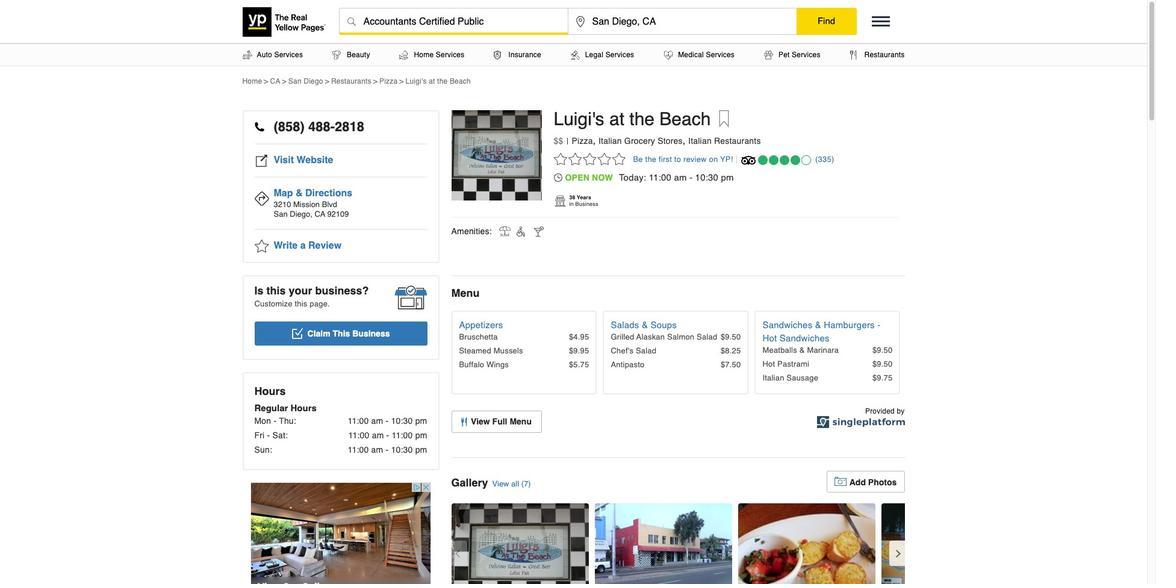Task type: vqa. For each thing, say whether or not it's contained in the screenshot.


Task type: locate. For each thing, give the bounding box(es) containing it.
5 services from the left
[[792, 51, 821, 59]]

1 vertical spatial 10:30
[[391, 416, 413, 426]]

pizza link
[[380, 77, 398, 86], [572, 136, 593, 146]]

& for map
[[296, 188, 303, 199]]

2 , from the left
[[683, 136, 686, 146]]

restaurants inside breadcrumbs navigation
[[331, 77, 372, 86]]

browse legal services image
[[571, 50, 580, 59]]

0 horizontal spatial italian
[[599, 136, 622, 146]]

by
[[897, 407, 905, 416]]

hours
[[255, 385, 286, 398], [291, 403, 317, 413]]

am
[[675, 172, 687, 183], [372, 416, 384, 426], [372, 431, 384, 440], [372, 445, 384, 455]]

0 vertical spatial at
[[429, 77, 435, 86]]

1 vertical spatial san
[[274, 210, 288, 219]]

1 horizontal spatial business
[[576, 201, 599, 207]]

1 horizontal spatial san
[[289, 77, 302, 86]]

legal
[[586, 51, 604, 59]]

at inside breadcrumbs navigation
[[429, 77, 435, 86]]

1 services from the left
[[274, 51, 303, 59]]

salad
[[697, 333, 718, 342], [636, 346, 657, 356]]

restaurants down beauty
[[331, 77, 372, 86]]

stores
[[658, 136, 683, 146]]

business right this
[[353, 329, 390, 339]]

breadcrumbs navigation
[[243, 77, 905, 86]]

& up marinara on the right bottom of page
[[816, 320, 822, 330]]

1 vertical spatial 11:00 am - 10:30 pm
[[348, 445, 428, 455]]

luigi's at the beach
[[406, 77, 471, 86], [554, 108, 711, 130]]

0 horizontal spatial luigi's at the beach
[[406, 77, 471, 86]]

ca right home
[[270, 77, 281, 86]]

1 horizontal spatial ,
[[683, 136, 686, 146]]

0 vertical spatial hot
[[763, 333, 778, 343]]

(7)
[[522, 480, 531, 489]]

2 services from the left
[[436, 51, 465, 59]]

pizza inside pizza , italian grocery stores , italian restaurants
[[572, 136, 593, 146]]

0 vertical spatial $9.50
[[721, 333, 741, 342]]

services for auto services
[[274, 51, 303, 59]]

beach
[[450, 77, 471, 86], [660, 108, 711, 130]]

italian up "review"
[[689, 136, 712, 146]]

hours up regular
[[255, 385, 286, 398]]

services right auto
[[274, 51, 303, 59]]

0 horizontal spatial business
[[353, 329, 390, 339]]

0 vertical spatial ca
[[270, 77, 281, 86]]

1 vertical spatial restaurants
[[715, 136, 761, 146]]

view left all
[[493, 480, 509, 489]]

0 horizontal spatial salad
[[636, 346, 657, 356]]

salads & soups link
[[611, 320, 677, 330]]

, up be the first to review on yp!
[[683, 136, 686, 146]]

& up mission
[[296, 188, 303, 199]]

1 vertical spatial hot
[[763, 360, 776, 369]]

0 vertical spatial luigi's at the beach
[[406, 77, 471, 86]]

gallery view all (7)
[[452, 477, 531, 489]]

0 vertical spatial 11:00 am - 10:30 pm
[[348, 416, 428, 426]]

11:00 am - 10:30 pm down the 11:00 am - 11:00 pm
[[348, 445, 428, 455]]

0 horizontal spatial menu
[[452, 287, 480, 299]]

1 horizontal spatial salad
[[697, 333, 718, 342]]

grilled
[[611, 333, 635, 342]]

menu up appetizers 'link'
[[452, 287, 480, 299]]

the up the italian grocery stores link
[[630, 108, 655, 130]]

visit website
[[274, 155, 334, 166]]

0 horizontal spatial pizza
[[380, 77, 398, 86]]

38
[[570, 195, 576, 201]]

view left full
[[471, 417, 490, 427]]

home services
[[414, 51, 465, 59]]

san inside 'map & directions 3210 mission blvd san diego, ca 92109'
[[274, 210, 288, 219]]

browse auto services image
[[243, 50, 252, 59]]

antipasto
[[611, 360, 645, 369]]

4 services from the left
[[706, 51, 735, 59]]

auto services
[[257, 51, 303, 59]]

san left "diego"
[[289, 77, 302, 86]]

at down home services
[[429, 77, 435, 86]]

0 vertical spatial the
[[438, 77, 448, 86]]

(858) 488-2818
[[274, 119, 365, 134]]

1 horizontal spatial this
[[295, 299, 308, 309]]

1 horizontal spatial luigi's at the beach
[[554, 108, 711, 130]]

san down 3210
[[274, 210, 288, 219]]

0 horizontal spatial at
[[429, 77, 435, 86]]

hot inside sandwiches & hamburgers - hot sandwiches
[[763, 333, 778, 343]]

0 vertical spatial pizza
[[380, 77, 398, 86]]

ca
[[270, 77, 281, 86], [315, 210, 325, 219]]

menu right full
[[510, 417, 532, 427]]

0 vertical spatial hours
[[255, 385, 286, 398]]

diego,
[[290, 210, 313, 219]]

pizza right $$
[[572, 136, 593, 146]]

1 horizontal spatial pizza
[[572, 136, 593, 146]]

1 vertical spatial this
[[295, 299, 308, 309]]

pm
[[722, 172, 734, 183], [416, 416, 428, 426], [416, 431, 428, 440], [416, 445, 428, 455]]

1 vertical spatial pizza
[[572, 136, 593, 146]]

buffalo wings
[[459, 360, 509, 369]]

1 horizontal spatial pizza link
[[572, 136, 593, 146]]

0 horizontal spatial luigi's at the beach - san diego, ca image
[[452, 504, 589, 584]]

the
[[438, 77, 448, 86], [630, 108, 655, 130], [646, 155, 657, 164]]

at
[[429, 77, 435, 86], [610, 108, 625, 130]]

0 vertical spatial sandwiches
[[763, 320, 813, 330]]

0 vertical spatial business
[[576, 201, 599, 207]]

0 horizontal spatial beach
[[450, 77, 471, 86]]

1 horizontal spatial menu
[[510, 417, 532, 427]]

luigi's at the beach - san diego, ca image
[[452, 504, 589, 584], [595, 504, 732, 584]]

italian left grocery
[[599, 136, 622, 146]]

0 horizontal spatial this
[[267, 284, 286, 297]]

services right 'pet' on the top right of the page
[[792, 51, 821, 59]]

11:00
[[649, 172, 672, 183], [348, 416, 369, 426], [349, 431, 370, 440], [392, 431, 413, 440], [348, 445, 369, 455]]

home link
[[243, 77, 262, 86]]

Find a business text field
[[340, 8, 568, 35]]

directions
[[305, 188, 353, 199]]

& up pastrami
[[800, 346, 805, 355]]

salad right salmon
[[697, 333, 718, 342]]

pizza , italian grocery stores , italian restaurants
[[572, 136, 761, 146]]

business down years
[[576, 201, 599, 207]]

find button
[[797, 8, 857, 34]]

10:30 down the 11:00 am - 11:00 pm
[[391, 445, 413, 455]]

all
[[512, 480, 519, 489]]

services right legal
[[606, 51, 635, 59]]

0 vertical spatial restaurants
[[331, 77, 372, 86]]

11:00 am - 10:30 pm for mon - thu:
[[348, 416, 428, 426]]

amenities:
[[452, 227, 492, 236]]

$9.95
[[569, 346, 590, 356]]

salad down alaskan at the right bottom of the page
[[636, 346, 657, 356]]

browse home services image
[[400, 50, 409, 59]]

beach down home services
[[450, 77, 471, 86]]

& for meatballs
[[800, 346, 805, 355]]

sandwiches up meatballs
[[763, 320, 813, 330]]

first
[[659, 155, 672, 164]]

chef's salad
[[611, 346, 657, 356]]

3210
[[274, 200, 291, 209]]

this up customize
[[267, 284, 286, 297]]

1 vertical spatial view
[[493, 480, 509, 489]]

& for salads
[[642, 320, 648, 330]]

& up alaskan at the right bottom of the page
[[642, 320, 648, 330]]

0 horizontal spatial ,
[[593, 136, 596, 146]]

10:30 down the on
[[696, 172, 719, 183]]

1 horizontal spatial view
[[493, 480, 509, 489]]

$5.75
[[569, 360, 590, 369]]

2 vertical spatial $9.50
[[873, 360, 893, 369]]

0 horizontal spatial view
[[471, 417, 490, 427]]

1 horizontal spatial beach
[[660, 108, 711, 130]]

$$
[[554, 136, 564, 146]]

sandwiches
[[763, 320, 813, 330], [780, 333, 830, 343]]

38 years in business
[[570, 195, 599, 207]]

0 vertical spatial salad
[[697, 333, 718, 342]]

1 horizontal spatial luigi's at the beach - san diego, ca image
[[595, 504, 732, 584]]

1 vertical spatial $9.50
[[873, 346, 893, 355]]

the inside breadcrumbs navigation
[[438, 77, 448, 86]]

salads
[[611, 320, 640, 330]]

luigi's at the beach down home services
[[406, 77, 471, 86]]

luigi's at the beach up grocery
[[554, 108, 711, 130]]

sandwiches up meatballs & marinara
[[780, 333, 830, 343]]

1 vertical spatial ca
[[315, 210, 325, 219]]

1 vertical spatial beach
[[660, 108, 711, 130]]

1 horizontal spatial restaurants
[[715, 136, 761, 146]]

0 horizontal spatial luigi's
[[406, 77, 427, 86]]

pizza inside breadcrumbs navigation
[[380, 77, 398, 86]]

-
[[690, 172, 693, 183], [878, 320, 881, 330], [274, 416, 277, 426], [386, 416, 389, 426], [267, 431, 270, 440], [387, 431, 390, 440], [386, 445, 389, 455]]

pizza for pizza , italian grocery stores , italian restaurants
[[572, 136, 593, 146]]

1 11:00 am - 10:30 pm from the top
[[348, 416, 428, 426]]

hot up meatballs
[[763, 333, 778, 343]]

92109
[[327, 210, 349, 219]]

services right medical
[[706, 51, 735, 59]]

0 vertical spatial beach
[[450, 77, 471, 86]]

, right $$
[[593, 136, 596, 146]]

11:00 am - 10:30 pm for sun:
[[348, 445, 428, 455]]

1 vertical spatial menu
[[510, 417, 532, 427]]

10:30 up the 11:00 am - 11:00 pm
[[391, 416, 413, 426]]

pizza for pizza
[[380, 77, 398, 86]]

0 horizontal spatial ca
[[270, 77, 281, 86]]

& inside 'map & directions 3210 mission blvd san diego, ca 92109'
[[296, 188, 303, 199]]

11:00 am - 10:30 pm up the 11:00 am - 11:00 pm
[[348, 416, 428, 426]]

menu
[[452, 287, 480, 299], [510, 417, 532, 427]]

services right home
[[436, 51, 465, 59]]

1 horizontal spatial at
[[610, 108, 625, 130]]

am for mon - thu:
[[372, 416, 384, 426]]

pet
[[779, 51, 790, 59]]

ca link
[[270, 77, 281, 86]]

pizza link right $$
[[572, 136, 593, 146]]

pastrami
[[778, 360, 810, 369]]

2 11:00 am - 10:30 pm from the top
[[348, 445, 428, 455]]

2 vertical spatial 10:30
[[391, 445, 413, 455]]

restaurants inside pizza , italian grocery stores , italian restaurants
[[715, 136, 761, 146]]

1 horizontal spatial hours
[[291, 403, 317, 413]]

browse restaurants image
[[851, 50, 858, 59]]

beach up stores
[[660, 108, 711, 130]]

claim this business
[[308, 329, 390, 339]]

meatballs
[[763, 346, 798, 355]]

italian restaurants link
[[689, 136, 761, 146]]

write a review link
[[255, 230, 428, 262]]

0 horizontal spatial san
[[274, 210, 288, 219]]

open
[[565, 173, 590, 183]]

0 horizontal spatial pizza link
[[380, 77, 398, 86]]

0 horizontal spatial restaurants
[[331, 77, 372, 86]]

$8.25
[[721, 346, 741, 356]]

business
[[576, 201, 599, 207], [353, 329, 390, 339]]

map
[[274, 188, 293, 199]]

luigi's down home
[[406, 77, 427, 86]]

& for sandwiches
[[816, 320, 822, 330]]

beach inside breadcrumbs navigation
[[450, 77, 471, 86]]

pet services
[[779, 51, 821, 59]]

0 vertical spatial view
[[471, 417, 490, 427]]

sandwiches & hamburgers - hot sandwiches
[[763, 320, 881, 343]]

mission
[[293, 200, 320, 209]]

ca inside breadcrumbs navigation
[[270, 77, 281, 86]]

0 vertical spatial luigi's
[[406, 77, 427, 86]]

1 vertical spatial salad
[[636, 346, 657, 356]]

at up grocery
[[610, 108, 625, 130]]

1 vertical spatial luigi's
[[554, 108, 605, 130]]

italian down hot pastrami
[[763, 374, 785, 383]]

the right be
[[646, 155, 657, 164]]

luigi's up $$
[[554, 108, 605, 130]]

0 vertical spatial pizza link
[[380, 77, 398, 86]]

pizza link right restaurants link
[[380, 77, 398, 86]]

1 hot from the top
[[763, 333, 778, 343]]

services for pet services
[[792, 51, 821, 59]]

san
[[289, 77, 302, 86], [274, 210, 288, 219]]

provided
[[866, 407, 895, 416]]

san diego link
[[289, 77, 323, 86]]

restaurants up yp!
[[715, 136, 761, 146]]

1 horizontal spatial ca
[[315, 210, 325, 219]]

pizza right restaurants link
[[380, 77, 398, 86]]

home
[[243, 77, 262, 86]]

view
[[471, 417, 490, 427], [493, 480, 509, 489]]

this down your
[[295, 299, 308, 309]]

& inside sandwiches & hamburgers - hot sandwiches
[[816, 320, 822, 330]]

0 vertical spatial san
[[289, 77, 302, 86]]

bruschetta
[[459, 333, 498, 342]]

hours up thu:
[[291, 403, 317, 413]]

$7.50
[[721, 360, 741, 369]]

the down home services
[[438, 77, 448, 86]]

steamed
[[459, 346, 492, 356]]

ca down blvd at the left of the page
[[315, 210, 325, 219]]

(335) link
[[742, 152, 835, 167]]

hot down meatballs
[[763, 360, 776, 369]]

sandwiches & hamburgers - hot sandwiches link
[[763, 320, 881, 343]]

0 horizontal spatial hours
[[255, 385, 286, 398]]

3 services from the left
[[606, 51, 635, 59]]



Task type: describe. For each thing, give the bounding box(es) containing it.
am for sun:
[[372, 445, 384, 455]]

2818
[[335, 119, 365, 134]]

meatballs & marinara
[[763, 346, 840, 355]]

claim
[[308, 329, 331, 339]]

grocery
[[625, 136, 656, 146]]

is this your business? customize this page.
[[255, 284, 369, 309]]

your
[[289, 284, 312, 297]]

0 vertical spatial menu
[[452, 287, 480, 299]]

1 vertical spatial sandwiches
[[780, 333, 830, 343]]

11:00 for sun:
[[348, 445, 369, 455]]

to
[[675, 155, 682, 164]]

browse medical services image
[[664, 50, 673, 59]]

legal services
[[586, 51, 635, 59]]

1 vertical spatial pizza link
[[572, 136, 593, 146]]

am for fri - sat:
[[372, 431, 384, 440]]

view all (7) link
[[493, 480, 531, 489]]

write a review
[[274, 240, 342, 251]]

services for legal services
[[606, 51, 635, 59]]

0 vertical spatial this
[[267, 284, 286, 297]]

business?
[[315, 284, 369, 297]]

visit website link
[[255, 145, 428, 178]]

mon
[[255, 416, 271, 426]]

customize
[[255, 299, 293, 309]]

soups
[[651, 320, 677, 330]]

yp image
[[554, 195, 567, 208]]

insurance
[[509, 51, 542, 59]]

page.
[[310, 299, 330, 309]]

11:00 am - 11:00 pm
[[349, 431, 428, 440]]

restaurants link
[[331, 77, 372, 86]]

write
[[274, 240, 298, 251]]

thu:
[[279, 416, 296, 426]]

$9.50 for hot pastrami
[[873, 360, 893, 369]]

claim this business link
[[255, 322, 428, 346]]

salads & soups
[[611, 320, 677, 330]]

today:
[[619, 172, 647, 183]]

add
[[850, 478, 866, 487]]

pm for fri - sat:
[[416, 431, 428, 440]]

gallery
[[452, 477, 488, 489]]

browse insurance image
[[494, 50, 502, 59]]

1 vertical spatial the
[[630, 108, 655, 130]]

2 hot from the top
[[763, 360, 776, 369]]

full
[[493, 417, 508, 427]]

fri - sat:
[[255, 431, 288, 440]]

marinara
[[808, 346, 840, 355]]

italian sausage
[[763, 374, 819, 383]]

alaskan
[[637, 333, 665, 342]]

business inside 38 years in business
[[576, 201, 599, 207]]

medical
[[679, 51, 704, 59]]

regular
[[255, 403, 288, 413]]

medical services
[[679, 51, 735, 59]]

$9.50 for meatballs & marinara
[[873, 346, 893, 355]]

1 vertical spatial at
[[610, 108, 625, 130]]

1 luigi's at the beach - san diego, ca image from the left
[[452, 504, 589, 584]]

luigi's at the beach inside breadcrumbs navigation
[[406, 77, 471, 86]]

11:00 for fri - sat:
[[349, 431, 370, 440]]

1 horizontal spatial luigi's
[[554, 108, 605, 130]]

appetizers
[[459, 320, 503, 330]]

2 vertical spatial the
[[646, 155, 657, 164]]

2 horizontal spatial italian
[[763, 374, 785, 383]]

review
[[309, 240, 342, 251]]

appetizers link
[[459, 320, 503, 330]]

the real yellow pages logo image
[[243, 7, 327, 36]]

steamed mussels
[[459, 346, 524, 356]]

1 , from the left
[[593, 136, 596, 146]]

1 vertical spatial business
[[353, 329, 390, 339]]

map & directions 3210 mission blvd san diego, ca 92109
[[274, 188, 353, 219]]

browse beauty image
[[333, 50, 341, 59]]

(335)
[[816, 155, 835, 164]]

10:30 for mon - thu:
[[391, 416, 413, 426]]

(858) 488-2818 link
[[255, 111, 428, 145]]

sausage
[[787, 374, 819, 383]]

years
[[577, 195, 592, 201]]

1 horizontal spatial italian
[[689, 136, 712, 146]]

yp!
[[721, 155, 734, 164]]

services for home services
[[436, 51, 465, 59]]

salmon
[[668, 333, 695, 342]]

2 luigi's at the beach - san diego, ca image from the left
[[595, 504, 732, 584]]

chef's
[[611, 346, 634, 356]]

advertisement region
[[251, 483, 431, 584]]

luigi's inside breadcrumbs navigation
[[406, 77, 427, 86]]

fri
[[255, 431, 265, 440]]

regular hours
[[255, 403, 317, 413]]

san inside breadcrumbs navigation
[[289, 77, 302, 86]]

Where? text field
[[569, 8, 797, 35]]

restaurants
[[865, 51, 905, 59]]

ca inside 'map & directions 3210 mission blvd san diego, ca 92109'
[[315, 210, 325, 219]]

pm for sun:
[[416, 445, 428, 455]]

provided by
[[866, 407, 905, 416]]

- inside sandwiches & hamburgers - hot sandwiches
[[878, 320, 881, 330]]

11:00 for mon - thu:
[[348, 416, 369, 426]]

sun:
[[255, 445, 272, 455]]

view full menu
[[471, 417, 532, 427]]

add photos link
[[827, 471, 905, 493]]

be
[[634, 155, 643, 164]]

mon - thu:
[[255, 416, 296, 426]]

browse pet services image
[[765, 50, 774, 59]]

services for medical services
[[706, 51, 735, 59]]

a
[[300, 240, 306, 251]]

san diego
[[289, 77, 323, 86]]

this
[[333, 329, 350, 339]]

now
[[592, 173, 613, 183]]

10:30 for sun:
[[391, 445, 413, 455]]

open now today: 11:00 am - 10:30 pm
[[565, 172, 734, 183]]

1 vertical spatial luigi's at the beach
[[554, 108, 711, 130]]

diego
[[304, 77, 323, 86]]

italian grocery stores link
[[599, 136, 683, 146]]

add photos
[[850, 478, 897, 487]]

$4.95
[[569, 333, 590, 342]]

1 vertical spatial hours
[[291, 403, 317, 413]]

view inside 'gallery view all (7)'
[[493, 480, 509, 489]]

visit
[[274, 155, 294, 166]]

review
[[684, 155, 707, 164]]

auto
[[257, 51, 272, 59]]

pm for mon - thu:
[[416, 416, 428, 426]]

(858)
[[274, 119, 305, 134]]

hamburgers
[[824, 320, 875, 330]]

view full menu link
[[452, 411, 542, 433]]

grilled alaskan salmon salad $9.50
[[611, 333, 741, 342]]

0 vertical spatial 10:30
[[696, 172, 719, 183]]

be the first to review on yp! link
[[634, 155, 738, 164]]

in
[[570, 201, 574, 207]]



